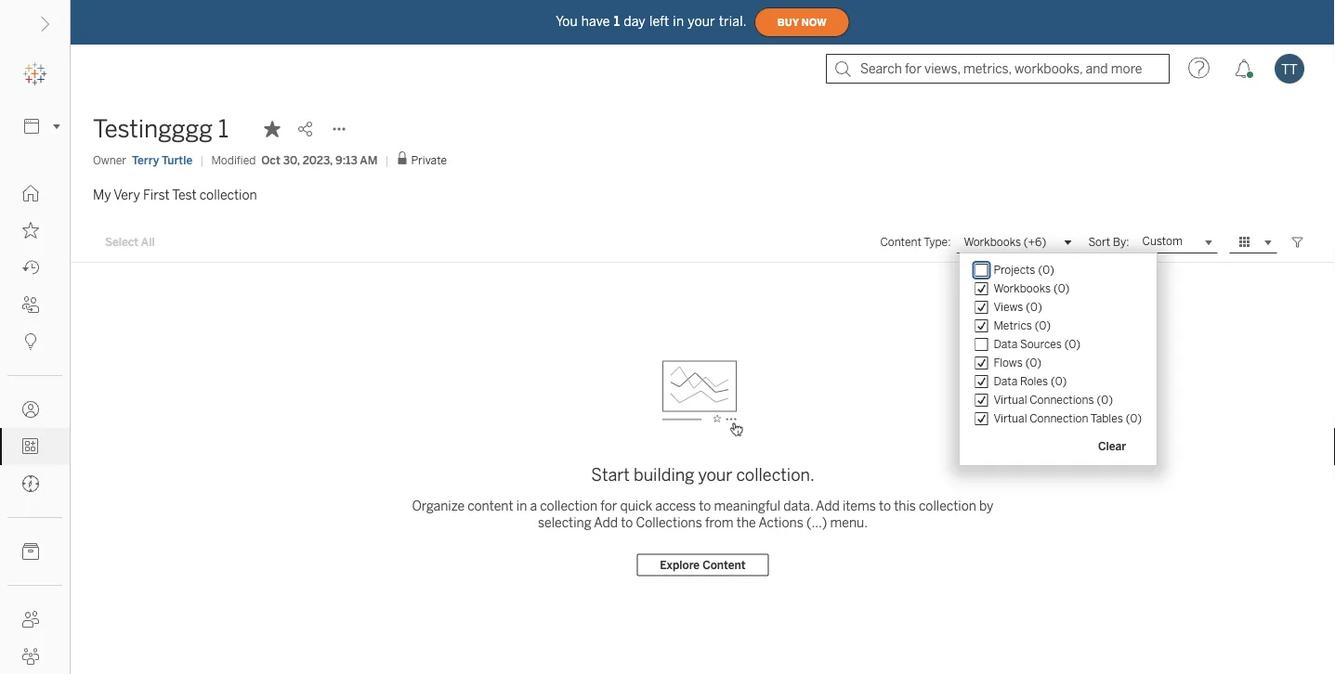 Task type: locate. For each thing, give the bounding box(es) containing it.
data.
[[784, 499, 814, 514]]

1 vertical spatial content
[[703, 559, 746, 572]]

buy now
[[778, 16, 827, 28]]

left
[[650, 14, 670, 29]]

1 | from the left
[[200, 153, 204, 167]]

to down the 'quick'
[[621, 516, 633, 531]]

start building your collection.
[[591, 465, 815, 485]]

2 data from the top
[[994, 375, 1018, 388]]

terry
[[132, 153, 159, 167]]

0 horizontal spatial to
[[621, 516, 633, 531]]

owner terry turtle | modified oct 30, 2023, 9:13 am |
[[93, 153, 389, 167]]

organize content in a collection for quick access to meaningful data. add items to this collection by selecting add to collections from the actions (...) menu.
[[412, 499, 994, 531]]

test
[[172, 187, 197, 203]]

| right turtle
[[200, 153, 204, 167]]

to left "this"
[[879, 499, 891, 514]]

navigation panel element
[[0, 56, 70, 675]]

0 vertical spatial 1
[[614, 14, 620, 29]]

select all button
[[93, 231, 167, 254]]

owner
[[93, 153, 126, 167]]

1 vertical spatial data
[[994, 375, 1018, 388]]

1 vertical spatial virtual
[[994, 412, 1028, 426]]

first
[[143, 187, 170, 203]]

2023,
[[303, 153, 333, 167]]

1 horizontal spatial content
[[881, 236, 922, 249]]

collection for a
[[540, 499, 598, 514]]

0 vertical spatial content
[[881, 236, 922, 249]]

collection left by
[[919, 499, 977, 514]]

workbooks down projects
[[994, 282, 1051, 296]]

| right am
[[385, 153, 389, 167]]

content
[[881, 236, 922, 249], [703, 559, 746, 572]]

0 vertical spatial data
[[994, 338, 1018, 351]]

collection
[[200, 187, 257, 203], [540, 499, 598, 514], [919, 499, 977, 514]]

private
[[411, 154, 447, 167]]

add
[[816, 499, 840, 514], [594, 516, 618, 531]]

to up from
[[699, 499, 711, 514]]

0 horizontal spatial collection
[[200, 187, 257, 203]]

data up flows
[[994, 338, 1018, 351]]

terry turtle link
[[132, 152, 193, 169]]

content left type:
[[881, 236, 922, 249]]

2 | from the left
[[385, 153, 389, 167]]

(+6)
[[1024, 236, 1047, 249]]

1
[[614, 14, 620, 29], [218, 115, 229, 144]]

select all
[[105, 236, 155, 249]]

have
[[582, 14, 610, 29]]

Search for views, metrics, workbooks, and more text field
[[826, 54, 1170, 84]]

1 vertical spatial add
[[594, 516, 618, 531]]

content inside explore content button
[[703, 559, 746, 572]]

(
[[1039, 263, 1043, 277], [1054, 282, 1058, 296], [1026, 301, 1031, 314], [1035, 319, 1040, 333], [1065, 338, 1069, 351], [1026, 356, 1030, 370], [1051, 375, 1056, 388], [1097, 394, 1102, 407], [1126, 412, 1131, 426]]

by
[[980, 499, 994, 514]]

1 vertical spatial in
[[517, 499, 527, 514]]

add down for
[[594, 516, 618, 531]]

workbooks inside projects ( 0 ) workbooks ( 0 ) views ( 0 ) metrics ( 0 ) data sources ( 0 ) flows ( 0 ) data roles ( 0 ) virtual connections ( 0 ) virtual connection tables ( 0 )
[[994, 282, 1051, 296]]

your up organize content in a collection for quick access to meaningful data. add items to this collection by selecting add to collections from the actions (...) menu.
[[698, 465, 733, 485]]

projects
[[994, 263, 1036, 277]]

in right left
[[673, 14, 684, 29]]

your
[[688, 14, 716, 29], [698, 465, 733, 485]]

my
[[93, 187, 111, 203]]

)
[[1050, 263, 1055, 277], [1066, 282, 1070, 296], [1038, 301, 1043, 314], [1047, 319, 1051, 333], [1077, 338, 1081, 351], [1038, 356, 1042, 370], [1063, 375, 1067, 388], [1109, 394, 1113, 407], [1138, 412, 1142, 426]]

collection up selecting
[[540, 499, 598, 514]]

your left trial.
[[688, 14, 716, 29]]

0 vertical spatial in
[[673, 14, 684, 29]]

you have 1 day left in your trial.
[[556, 14, 747, 29]]

workbooks (+6) button
[[957, 231, 1078, 254]]

collection down modified
[[200, 187, 257, 203]]

2 horizontal spatial collection
[[919, 499, 977, 514]]

1 horizontal spatial collection
[[540, 499, 598, 514]]

actions
[[759, 516, 804, 531]]

1 left day
[[614, 14, 620, 29]]

grid view image
[[1237, 234, 1254, 251]]

add up (...)
[[816, 499, 840, 514]]

0
[[1043, 263, 1050, 277], [1058, 282, 1066, 296], [1031, 301, 1038, 314], [1040, 319, 1047, 333], [1069, 338, 1077, 351], [1030, 356, 1038, 370], [1056, 375, 1063, 388], [1102, 394, 1109, 407], [1131, 412, 1138, 426]]

1 horizontal spatial in
[[673, 14, 684, 29]]

virtual
[[994, 394, 1028, 407], [994, 412, 1028, 426]]

0 horizontal spatial |
[[200, 153, 204, 167]]

1 vertical spatial your
[[698, 465, 733, 485]]

0 vertical spatial add
[[816, 499, 840, 514]]

day
[[624, 14, 646, 29]]

(...)
[[807, 516, 828, 531]]

1 up modified
[[218, 115, 229, 144]]

sources
[[1021, 338, 1062, 351]]

organize
[[412, 499, 465, 514]]

workbooks up projects
[[964, 236, 1022, 249]]

0 vertical spatial workbooks
[[964, 236, 1022, 249]]

in left a
[[517, 499, 527, 514]]

workbooks
[[964, 236, 1022, 249], [994, 282, 1051, 296]]

1 vertical spatial workbooks
[[994, 282, 1051, 296]]

in
[[673, 14, 684, 29], [517, 499, 527, 514]]

1 horizontal spatial |
[[385, 153, 389, 167]]

from
[[705, 516, 734, 531]]

1 virtual from the top
[[994, 394, 1028, 407]]

main navigation. press the up and down arrow keys to access links. element
[[0, 175, 70, 675]]

content down from
[[703, 559, 746, 572]]

trial.
[[719, 14, 747, 29]]

workbooks (+6)
[[964, 236, 1047, 249]]

9:13
[[336, 153, 358, 167]]

select
[[105, 236, 139, 249]]

workbooks inside popup button
[[964, 236, 1022, 249]]

turtle
[[162, 153, 193, 167]]

to
[[699, 499, 711, 514], [879, 499, 891, 514], [621, 516, 633, 531]]

1 vertical spatial 1
[[218, 115, 229, 144]]

the
[[737, 516, 756, 531]]

0 horizontal spatial content
[[703, 559, 746, 572]]

1 data from the top
[[994, 338, 1018, 351]]

1 horizontal spatial add
[[816, 499, 840, 514]]

sort
[[1089, 236, 1111, 249]]

data
[[994, 338, 1018, 351], [994, 375, 1018, 388]]

oct
[[261, 153, 280, 167]]

buy now button
[[755, 7, 850, 37]]

0 horizontal spatial 1
[[218, 115, 229, 144]]

data down flows
[[994, 375, 1018, 388]]

content type: group
[[968, 261, 1150, 428]]

0 horizontal spatial in
[[517, 499, 527, 514]]

1 horizontal spatial 1
[[614, 14, 620, 29]]

0 vertical spatial virtual
[[994, 394, 1028, 407]]

|
[[200, 153, 204, 167], [385, 153, 389, 167]]



Task type: describe. For each thing, give the bounding box(es) containing it.
custom button
[[1135, 231, 1219, 254]]

my very first test collection
[[93, 187, 257, 203]]

2 horizontal spatial to
[[879, 499, 891, 514]]

explore content
[[660, 559, 746, 572]]

for
[[601, 499, 617, 514]]

2 virtual from the top
[[994, 412, 1028, 426]]

meaningful
[[714, 499, 781, 514]]

you
[[556, 14, 578, 29]]

now
[[802, 16, 827, 28]]

roles
[[1021, 375, 1048, 388]]

explore
[[660, 559, 700, 572]]

items
[[843, 499, 876, 514]]

in inside organize content in a collection for quick access to meaningful data. add items to this collection by selecting add to collections from the actions (...) menu.
[[517, 499, 527, 514]]

0 horizontal spatial add
[[594, 516, 618, 531]]

collection for test
[[200, 187, 257, 203]]

clear
[[1099, 440, 1127, 454]]

testingggg
[[93, 115, 213, 144]]

custom
[[1143, 235, 1183, 248]]

a
[[530, 499, 537, 514]]

modified
[[211, 153, 256, 167]]

1 horizontal spatial to
[[699, 499, 711, 514]]

by:
[[1113, 236, 1130, 249]]

collection.
[[737, 465, 815, 485]]

very
[[114, 187, 140, 203]]

selecting
[[538, 516, 592, 531]]

building
[[634, 465, 695, 485]]

content
[[468, 499, 514, 514]]

connection
[[1030, 412, 1089, 426]]

tables
[[1091, 412, 1124, 426]]

metrics
[[994, 319, 1032, 333]]

this
[[894, 499, 916, 514]]

clear button
[[1076, 436, 1150, 458]]

explore content button
[[637, 554, 769, 577]]

type:
[[924, 236, 951, 249]]

am
[[360, 153, 378, 167]]

0 vertical spatial your
[[688, 14, 716, 29]]

buy
[[778, 16, 799, 28]]

all
[[141, 236, 155, 249]]

content type:
[[881, 236, 951, 249]]

start
[[591, 465, 630, 485]]

collections
[[636, 516, 703, 531]]

menu.
[[831, 516, 868, 531]]

views
[[994, 301, 1024, 314]]

sort by:
[[1089, 236, 1130, 249]]

connections
[[1030, 394, 1095, 407]]

30,
[[283, 153, 300, 167]]

access
[[656, 499, 696, 514]]

flows
[[994, 356, 1023, 370]]

testingggg 1
[[93, 115, 229, 144]]

quick
[[620, 499, 653, 514]]

projects ( 0 ) workbooks ( 0 ) views ( 0 ) metrics ( 0 ) data sources ( 0 ) flows ( 0 ) data roles ( 0 ) virtual connections ( 0 ) virtual connection tables ( 0 )
[[994, 263, 1142, 426]]



Task type: vqa. For each thing, say whether or not it's contained in the screenshot.
SORT
yes



